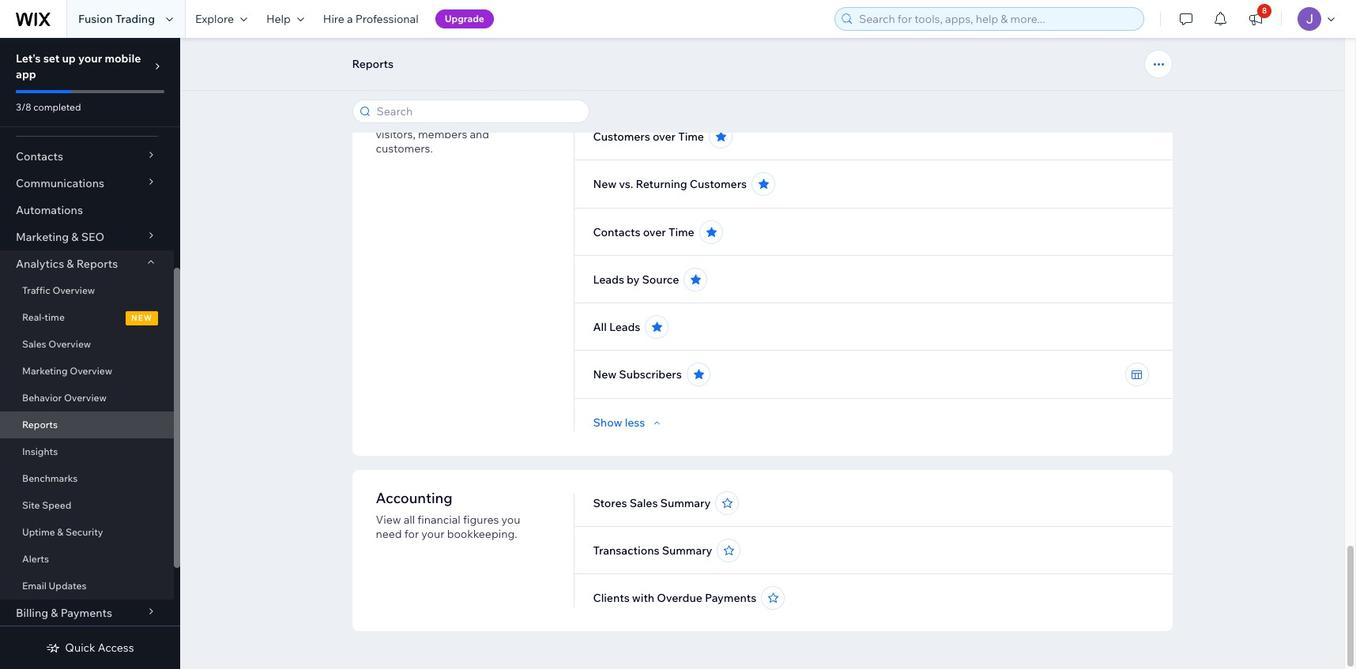 Task type: vqa. For each thing, say whether or not it's contained in the screenshot.
"&" inside the Uptime & Security link
no



Task type: describe. For each thing, give the bounding box(es) containing it.
traffic overview
[[22, 284, 95, 296]]

reports inside popup button
[[76, 257, 118, 271]]

bookkeeping.
[[447, 527, 517, 541]]

time
[[45, 311, 65, 323]]

clients
[[593, 591, 630, 605]]

and
[[470, 127, 489, 141]]

new for new vs. returning customers
[[593, 177, 617, 191]]

professional
[[355, 12, 419, 26]]

less
[[625, 416, 645, 430]]

quick access
[[65, 641, 134, 655]]

8 button
[[1238, 0, 1273, 38]]

billing & payments button
[[0, 600, 174, 627]]

speed
[[42, 499, 71, 511]]

communications button
[[0, 170, 174, 197]]

analytics & reports
[[16, 257, 118, 271]]

marketing overview link
[[0, 358, 174, 385]]

marketing & seo button
[[0, 224, 174, 251]]

marketing & seo
[[16, 230, 104, 244]]

3/8 completed
[[16, 101, 81, 113]]

& for marketing
[[71, 230, 79, 244]]

payments inside dropdown button
[[61, 606, 112, 620]]

real-time
[[22, 311, 65, 323]]

site speed link
[[0, 492, 174, 519]]

for
[[404, 527, 419, 541]]

contacts over time
[[593, 225, 694, 239]]

with
[[632, 591, 654, 605]]

trading
[[115, 12, 155, 26]]

alerts
[[22, 553, 49, 565]]

sales overview link
[[0, 331, 174, 358]]

insights link
[[0, 439, 174, 465]]

financial
[[417, 513, 461, 527]]

quick access button
[[46, 641, 134, 655]]

all
[[404, 513, 415, 527]]

email updates link
[[0, 573, 174, 600]]

communications
[[16, 176, 104, 190]]

figures
[[463, 513, 499, 527]]

0 vertical spatial customers
[[653, 82, 710, 96]]

new
[[131, 313, 153, 323]]

uptime
[[22, 526, 55, 538]]

1 vertical spatial customers
[[593, 130, 650, 144]]

quick
[[65, 641, 95, 655]]

your right the about
[[516, 113, 539, 127]]

Search field
[[372, 100, 584, 122]]

analytics & reports button
[[0, 251, 174, 277]]

view
[[376, 513, 401, 527]]

reports button
[[344, 52, 401, 76]]

real-
[[22, 311, 45, 323]]

behavior
[[22, 392, 62, 404]]

marketing for marketing overview
[[22, 365, 68, 377]]

3/8
[[16, 101, 31, 113]]

returning
[[636, 177, 687, 191]]

source
[[642, 273, 679, 287]]

fusion trading
[[78, 12, 155, 26]]

customers over time
[[593, 130, 704, 144]]

more
[[454, 113, 481, 127]]

let's set up your mobile app
[[16, 51, 141, 81]]

your inside accounting view all financial figures you need for your bookkeeping.
[[421, 527, 445, 541]]

understanding
[[376, 113, 452, 127]]

reach
[[446, 99, 475, 113]]

reports for the reports "button"
[[352, 57, 394, 71]]

time for customers over time
[[678, 130, 704, 144]]

fusion
[[78, 12, 113, 26]]

1 vertical spatial summary
[[662, 544, 712, 558]]

billing
[[16, 606, 48, 620]]

1 horizontal spatial by
[[627, 273, 640, 287]]

seo
[[81, 230, 104, 244]]

insights
[[22, 446, 58, 458]]

accounting view all financial figures you need for your bookkeeping.
[[376, 489, 520, 541]]

1 vertical spatial sales
[[630, 496, 658, 510]]

your inside let's set up your mobile app
[[78, 51, 102, 66]]

need
[[376, 527, 402, 541]]

traffic overview link
[[0, 277, 174, 304]]

transactions summary
[[593, 544, 712, 558]]

2 vertical spatial customers
[[690, 177, 747, 191]]

benchmarks link
[[0, 465, 174, 492]]

contacts for contacts over time
[[593, 225, 641, 239]]

improve
[[376, 99, 418, 113]]

site speed
[[22, 499, 71, 511]]

mobile
[[105, 51, 141, 66]]

time for contacts over time
[[668, 225, 694, 239]]



Task type: locate. For each thing, give the bounding box(es) containing it.
reports inside "button"
[[352, 57, 394, 71]]

summary up the overdue on the bottom of the page
[[662, 544, 712, 558]]

top
[[593, 82, 613, 96]]

your left the "reach"
[[421, 99, 444, 113]]

reports link
[[0, 412, 174, 439]]

members
[[418, 127, 467, 141]]

0 vertical spatial summary
[[660, 496, 711, 510]]

time
[[678, 130, 704, 144], [668, 225, 694, 239]]

show less button
[[593, 416, 664, 430]]

visitors,
[[376, 127, 416, 141]]

0 vertical spatial payments
[[705, 591, 756, 605]]

summary
[[660, 496, 711, 510], [662, 544, 712, 558]]

time up new vs. returning customers
[[678, 130, 704, 144]]

reports up people
[[352, 57, 394, 71]]

uptime & security
[[22, 526, 103, 538]]

reports up 'insights'
[[22, 419, 58, 431]]

marketing up the 'behavior' on the left
[[22, 365, 68, 377]]

app
[[16, 67, 36, 81]]

0 horizontal spatial payments
[[61, 606, 112, 620]]

people improve your reach by understanding more about your visitors, members and customers.
[[376, 75, 539, 156]]

explore
[[195, 12, 234, 26]]

you
[[501, 513, 520, 527]]

analytics
[[16, 257, 64, 271]]

stores
[[593, 496, 627, 510]]

0 vertical spatial by
[[478, 99, 490, 113]]

reports down seo
[[76, 257, 118, 271]]

transactions
[[593, 544, 659, 558]]

overview for behavior overview
[[64, 392, 107, 404]]

1 vertical spatial over
[[643, 225, 666, 239]]

overview down marketing overview "link"
[[64, 392, 107, 404]]

2 horizontal spatial reports
[[352, 57, 394, 71]]

hire a professional link
[[314, 0, 428, 38]]

1 horizontal spatial contacts
[[593, 225, 641, 239]]

your right for
[[421, 527, 445, 541]]

automations link
[[0, 197, 174, 224]]

0 horizontal spatial by
[[478, 99, 490, 113]]

sales down real-
[[22, 338, 46, 350]]

upgrade button
[[435, 9, 494, 28]]

up
[[62, 51, 76, 66]]

updates
[[49, 580, 87, 592]]

by
[[478, 99, 490, 113], [627, 273, 640, 287]]

vs.
[[619, 177, 633, 191]]

traffic
[[22, 284, 50, 296]]

upgrade
[[445, 13, 484, 24]]

new left vs.
[[593, 177, 617, 191]]

marketing up analytics
[[16, 230, 69, 244]]

overview up the marketing overview
[[48, 338, 91, 350]]

0 vertical spatial contacts
[[16, 149, 63, 164]]

1 new from the top
[[593, 177, 617, 191]]

sales
[[22, 338, 46, 350], [630, 496, 658, 510]]

about
[[483, 113, 514, 127]]

sales inside the sidebar element
[[22, 338, 46, 350]]

hire a professional
[[323, 12, 419, 26]]

overview
[[52, 284, 95, 296], [48, 338, 91, 350], [70, 365, 112, 377], [64, 392, 107, 404]]

set
[[43, 51, 60, 66]]

overview inside "link"
[[70, 365, 112, 377]]

help
[[266, 12, 291, 26]]

0 horizontal spatial reports
[[22, 419, 58, 431]]

1 vertical spatial new
[[593, 367, 617, 382]]

new for new subscribers
[[593, 367, 617, 382]]

leads by source
[[593, 273, 679, 287]]

& for uptime
[[57, 526, 63, 538]]

0 vertical spatial leads
[[593, 273, 624, 287]]

reports for reports link
[[22, 419, 58, 431]]

automations
[[16, 203, 83, 217]]

customers right returning
[[690, 177, 747, 191]]

leads up all leads
[[593, 273, 624, 287]]

security
[[66, 526, 103, 538]]

contacts up communications
[[16, 149, 63, 164]]

marketing inside popup button
[[16, 230, 69, 244]]

1 vertical spatial contacts
[[593, 225, 641, 239]]

1 vertical spatial reports
[[76, 257, 118, 271]]

contacts inside "dropdown button"
[[16, 149, 63, 164]]

customers up vs.
[[593, 130, 650, 144]]

all leads
[[593, 320, 640, 334]]

top paying customers
[[593, 82, 710, 96]]

1 vertical spatial leads
[[609, 320, 640, 334]]

new subscribers
[[593, 367, 682, 382]]

leads right the "all" at the left of the page
[[609, 320, 640, 334]]

overview for sales overview
[[48, 338, 91, 350]]

email updates
[[22, 580, 87, 592]]

& for analytics
[[67, 257, 74, 271]]

overview for marketing overview
[[70, 365, 112, 377]]

behavior overview link
[[0, 385, 174, 412]]

2 vertical spatial reports
[[22, 419, 58, 431]]

1 horizontal spatial payments
[[705, 591, 756, 605]]

0 vertical spatial time
[[678, 130, 704, 144]]

0 vertical spatial new
[[593, 177, 617, 191]]

paying
[[615, 82, 650, 96]]

by left source
[[627, 273, 640, 287]]

marketing overview
[[22, 365, 112, 377]]

marketing inside "link"
[[22, 365, 68, 377]]

contacts down vs.
[[593, 225, 641, 239]]

1 vertical spatial by
[[627, 273, 640, 287]]

new left the subscribers in the bottom of the page
[[593, 367, 617, 382]]

summary up transactions summary
[[660, 496, 711, 510]]

payments down "email updates" link
[[61, 606, 112, 620]]

accounting
[[376, 489, 453, 507]]

1 horizontal spatial sales
[[630, 496, 658, 510]]

2 new from the top
[[593, 367, 617, 382]]

sidebar element
[[0, 38, 180, 669]]

& inside popup button
[[67, 257, 74, 271]]

benchmarks
[[22, 473, 78, 484]]

0 horizontal spatial sales
[[22, 338, 46, 350]]

overview down analytics & reports at left
[[52, 284, 95, 296]]

leads
[[593, 273, 624, 287], [609, 320, 640, 334]]

customers right paying
[[653, 82, 710, 96]]

1 vertical spatial payments
[[61, 606, 112, 620]]

a
[[347, 12, 353, 26]]

overdue
[[657, 591, 702, 605]]

1 vertical spatial marketing
[[22, 365, 68, 377]]

site
[[22, 499, 40, 511]]

hire
[[323, 12, 344, 26]]

0 vertical spatial over
[[653, 130, 676, 144]]

email
[[22, 580, 47, 592]]

uptime & security link
[[0, 519, 174, 546]]

8
[[1262, 6, 1267, 16]]

new vs. returning customers
[[593, 177, 747, 191]]

sales right stores
[[630, 496, 658, 510]]

0 horizontal spatial contacts
[[16, 149, 63, 164]]

customers.
[[376, 141, 433, 156]]

show
[[593, 416, 622, 430]]

overview down sales overview link
[[70, 365, 112, 377]]

0 vertical spatial marketing
[[16, 230, 69, 244]]

& left seo
[[71, 230, 79, 244]]

all
[[593, 320, 607, 334]]

payments right the overdue on the bottom of the page
[[705, 591, 756, 605]]

billing & payments
[[16, 606, 112, 620]]

1 vertical spatial time
[[668, 225, 694, 239]]

& down marketing & seo
[[67, 257, 74, 271]]

marketing
[[16, 230, 69, 244], [22, 365, 68, 377]]

over for contacts
[[643, 225, 666, 239]]

completed
[[33, 101, 81, 113]]

clients with overdue payments
[[593, 591, 756, 605]]

over up source
[[643, 225, 666, 239]]

reports
[[352, 57, 394, 71], [76, 257, 118, 271], [22, 419, 58, 431]]

over up returning
[[653, 130, 676, 144]]

over for customers
[[653, 130, 676, 144]]

behavior overview
[[22, 392, 107, 404]]

& inside popup button
[[71, 230, 79, 244]]

by right the "reach"
[[478, 99, 490, 113]]

& right uptime
[[57, 526, 63, 538]]

marketing for marketing & seo
[[16, 230, 69, 244]]

0 vertical spatial reports
[[352, 57, 394, 71]]

overview for traffic overview
[[52, 284, 95, 296]]

0 vertical spatial sales
[[22, 338, 46, 350]]

contacts
[[16, 149, 63, 164], [593, 225, 641, 239]]

Search for tools, apps, help & more... field
[[854, 8, 1139, 30]]

stores sales summary
[[593, 496, 711, 510]]

&
[[71, 230, 79, 244], [67, 257, 74, 271], [57, 526, 63, 538], [51, 606, 58, 620]]

time down new vs. returning customers
[[668, 225, 694, 239]]

people
[[376, 75, 422, 93]]

by inside people improve your reach by understanding more about your visitors, members and customers.
[[478, 99, 490, 113]]

& right billing
[[51, 606, 58, 620]]

1 horizontal spatial reports
[[76, 257, 118, 271]]

alerts link
[[0, 546, 174, 573]]

over
[[653, 130, 676, 144], [643, 225, 666, 239]]

& for billing
[[51, 606, 58, 620]]

help button
[[257, 0, 314, 38]]

your right up
[[78, 51, 102, 66]]

& inside dropdown button
[[51, 606, 58, 620]]

contacts for contacts
[[16, 149, 63, 164]]



